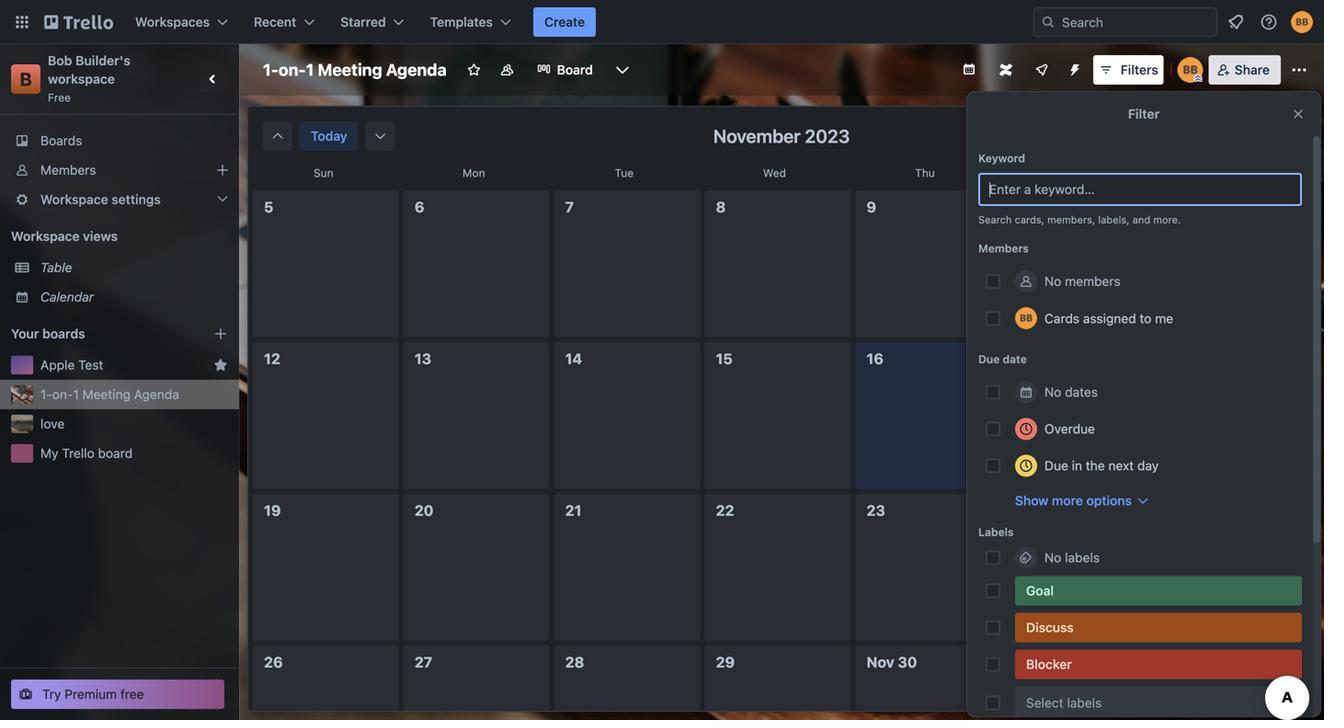 Task type: locate. For each thing, give the bounding box(es) containing it.
Board name text field
[[254, 55, 456, 85]]

show
[[1016, 493, 1049, 508]]

0 horizontal spatial on-
[[52, 387, 73, 402]]

27
[[415, 654, 433, 671]]

your boards with 4 items element
[[11, 323, 186, 345]]

1 horizontal spatial bob builder (bobbuilder40) image
[[1292, 11, 1314, 33]]

1 vertical spatial agenda
[[134, 387, 179, 402]]

filters button
[[1094, 55, 1165, 85]]

labels down show more options 'button'
[[1066, 550, 1100, 565]]

bob builder (bobbuilder40) image right open information menu icon in the top of the page
[[1292, 11, 1314, 33]]

nov
[[867, 654, 895, 671]]

0 horizontal spatial sm image
[[269, 127, 287, 145]]

no up cards
[[1045, 274, 1062, 289]]

0 horizontal spatial bob builder (bobbuilder40) image
[[1178, 57, 1204, 83]]

0 vertical spatial 1-on-1 meeting agenda
[[263, 60, 447, 80]]

no for no labels
[[1045, 550, 1062, 565]]

1 vertical spatial 1-
[[40, 387, 52, 402]]

on-
[[279, 60, 306, 80], [52, 387, 73, 402]]

1 vertical spatial 1
[[73, 387, 79, 402]]

november
[[714, 125, 801, 147]]

2023
[[805, 125, 850, 147]]

board link
[[526, 55, 604, 85]]

1 no from the top
[[1045, 274, 1062, 289]]

more
[[1053, 493, 1084, 508]]

3 no from the top
[[1045, 550, 1062, 565]]

1-on-1 meeting agenda down apple test 'link'
[[40, 387, 179, 402]]

1 horizontal spatial meeting
[[318, 60, 382, 80]]

0 horizontal spatial 1-on-1 meeting agenda
[[40, 387, 179, 402]]

workspace up workspace views
[[40, 192, 108, 207]]

agenda left star or unstar board icon
[[386, 60, 447, 80]]

26
[[264, 654, 283, 671]]

29
[[716, 654, 735, 671]]

1 vertical spatial labels
[[1068, 696, 1102, 711]]

21
[[566, 502, 582, 519]]

recent
[[254, 14, 297, 29]]

1 down apple test
[[73, 387, 79, 402]]

2 vertical spatial 1
[[1048, 654, 1055, 671]]

meeting
[[318, 60, 382, 80], [82, 387, 131, 402]]

due in the next day
[[1045, 458, 1159, 473]]

0 vertical spatial 1-
[[263, 60, 279, 80]]

no labels
[[1045, 550, 1100, 565]]

on- down recent dropdown button
[[279, 60, 306, 80]]

this member is an admin of this board. image
[[1195, 75, 1203, 83]]

1- down the recent
[[263, 60, 279, 80]]

14
[[566, 350, 583, 368]]

2 vertical spatial no
[[1045, 550, 1062, 565]]

share button
[[1210, 55, 1282, 85]]

labels for no labels
[[1066, 550, 1100, 565]]

create
[[545, 14, 585, 29]]

power ups image
[[1035, 63, 1050, 77]]

meeting down starred
[[318, 60, 382, 80]]

sm image down board name text box
[[371, 127, 390, 145]]

1-on-1 meeting agenda link
[[40, 386, 228, 404]]

cards
[[1045, 311, 1080, 326]]

0 vertical spatial workspace
[[40, 192, 108, 207]]

no members
[[1045, 274, 1121, 289]]

search cards, members, labels, and more.
[[979, 214, 1182, 226]]

0 horizontal spatial agenda
[[134, 387, 179, 402]]

17
[[1018, 350, 1034, 368]]

1-
[[263, 60, 279, 80], [40, 387, 52, 402]]

0 vertical spatial 1
[[306, 60, 314, 80]]

2 sm image from the left
[[371, 127, 390, 145]]

1 horizontal spatial 1
[[306, 60, 314, 80]]

premium
[[65, 687, 117, 702]]

1 vertical spatial meeting
[[82, 387, 131, 402]]

1 horizontal spatial on-
[[279, 60, 306, 80]]

date
[[1003, 353, 1028, 366]]

cards assigned to me
[[1045, 311, 1174, 326]]

2
[[1169, 654, 1177, 671]]

blocker
[[1027, 657, 1073, 672]]

0 vertical spatial meeting
[[318, 60, 382, 80]]

try premium free button
[[11, 680, 225, 709]]

on- down apple
[[52, 387, 73, 402]]

0 horizontal spatial 1-
[[40, 387, 52, 402]]

1- up love at the left
[[40, 387, 52, 402]]

no up goal on the bottom right of page
[[1045, 550, 1062, 565]]

workspace inside popup button
[[40, 192, 108, 207]]

my
[[40, 446, 58, 461]]

0 vertical spatial labels
[[1066, 550, 1100, 565]]

1 vertical spatial on-
[[52, 387, 73, 402]]

add board image
[[213, 327, 228, 341]]

trello
[[62, 446, 95, 461]]

workspace settings
[[40, 192, 161, 207]]

sm image
[[269, 127, 287, 145], [371, 127, 390, 145]]

0 vertical spatial no
[[1045, 274, 1062, 289]]

members down boards
[[40, 162, 96, 178]]

1-on-1 meeting agenda
[[263, 60, 447, 80], [40, 387, 179, 402]]

sun
[[314, 167, 334, 179]]

sm image up 5 in the left of the page
[[269, 127, 287, 145]]

10
[[1018, 198, 1035, 216]]

keyword
[[979, 152, 1026, 165]]

back to home image
[[44, 7, 113, 37]]

1 right dec
[[1048, 654, 1055, 671]]

workspace up table
[[11, 229, 80, 244]]

boards
[[40, 133, 82, 148]]

Search field
[[1056, 8, 1217, 36]]

0 vertical spatial on-
[[279, 60, 306, 80]]

bob builder (bobbuilder40) image
[[1292, 11, 1314, 33], [1178, 57, 1204, 83]]

no for no dates
[[1045, 385, 1062, 400]]

filters
[[1121, 62, 1159, 77]]

2 no from the top
[[1045, 385, 1062, 400]]

1 vertical spatial workspace
[[11, 229, 80, 244]]

the
[[1086, 458, 1106, 473]]

0 vertical spatial due
[[979, 353, 1000, 366]]

24
[[1018, 502, 1037, 519]]

1-on-1 meeting agenda inside board name text box
[[263, 60, 447, 80]]

discuss
[[1027, 620, 1074, 635]]

settings
[[112, 192, 161, 207]]

dec
[[1018, 654, 1044, 671]]

0 horizontal spatial members
[[40, 162, 96, 178]]

0 horizontal spatial meeting
[[82, 387, 131, 402]]

search image
[[1042, 15, 1056, 29]]

workspace settings button
[[0, 185, 239, 214]]

1 horizontal spatial 1-
[[263, 60, 279, 80]]

labels,
[[1099, 214, 1130, 226]]

november 2023
[[714, 125, 850, 147]]

automation image
[[1061, 55, 1086, 81]]

no
[[1045, 274, 1062, 289], [1045, 385, 1062, 400], [1045, 550, 1062, 565]]

color: orange, title: "discuss" element
[[1016, 613, 1303, 643]]

my trello board link
[[40, 444, 228, 463]]

boards
[[42, 326, 85, 341]]

30
[[898, 654, 918, 671]]

color: green, title: "goal" element
[[1016, 576, 1303, 606]]

labels right "select"
[[1068, 696, 1102, 711]]

no left dates at the bottom of page
[[1045, 385, 1062, 400]]

table link
[[40, 259, 228, 277]]

templates button
[[419, 7, 523, 37]]

due left 'date'
[[979, 353, 1000, 366]]

1 horizontal spatial 1-on-1 meeting agenda
[[263, 60, 447, 80]]

0 vertical spatial agenda
[[386, 60, 447, 80]]

show menu image
[[1291, 61, 1309, 79]]

1 horizontal spatial due
[[1045, 458, 1069, 473]]

agenda up love link
[[134, 387, 179, 402]]

members
[[1066, 274, 1121, 289]]

board
[[557, 62, 593, 77]]

meeting down test on the left
[[82, 387, 131, 402]]

1 vertical spatial due
[[1045, 458, 1069, 473]]

1 vertical spatial 1-on-1 meeting agenda
[[40, 387, 179, 402]]

0 horizontal spatial due
[[979, 353, 1000, 366]]

calendar link
[[40, 288, 228, 306]]

my trello board
[[40, 446, 133, 461]]

1 vertical spatial no
[[1045, 385, 1062, 400]]

members down search
[[979, 242, 1029, 255]]

workspace
[[40, 192, 108, 207], [11, 229, 80, 244]]

on- inside board name text box
[[279, 60, 306, 80]]

bob builder (bobbuilder40) image right filters
[[1178, 57, 1204, 83]]

show more options button
[[1016, 492, 1151, 510]]

apple
[[40, 357, 75, 373]]

due date
[[979, 353, 1028, 366]]

8
[[716, 198, 726, 216]]

1 down recent dropdown button
[[306, 60, 314, 80]]

1 vertical spatial members
[[979, 242, 1029, 255]]

1 horizontal spatial sm image
[[371, 127, 390, 145]]

labels for select labels
[[1068, 696, 1102, 711]]

agenda
[[386, 60, 447, 80], [134, 387, 179, 402]]

sat
[[1218, 167, 1235, 179]]

apple test link
[[40, 356, 206, 374]]

due left in
[[1045, 458, 1069, 473]]

workspace for workspace settings
[[40, 192, 108, 207]]

1-on-1 meeting agenda down starred
[[263, 60, 447, 80]]

1 horizontal spatial agenda
[[386, 60, 447, 80]]



Task type: describe. For each thing, give the bounding box(es) containing it.
12
[[264, 350, 280, 368]]

workspace visible image
[[500, 63, 515, 77]]

b
[[20, 68, 32, 90]]

starred icon image
[[213, 358, 228, 373]]

bob
[[48, 53, 72, 68]]

confluence icon image
[[1000, 63, 1013, 76]]

0 vertical spatial bob builder (bobbuilder40) image
[[1292, 11, 1314, 33]]

search
[[979, 214, 1012, 226]]

bob builder's workspace link
[[48, 53, 134, 86]]

starred
[[341, 14, 386, 29]]

open information menu image
[[1261, 13, 1279, 31]]

apple test
[[40, 357, 103, 373]]

1 sm image from the left
[[269, 127, 287, 145]]

free
[[120, 687, 144, 702]]

23
[[867, 502, 886, 519]]

1- inside board name text box
[[263, 60, 279, 80]]

recent button
[[243, 7, 326, 37]]

free
[[48, 91, 71, 104]]

try
[[42, 687, 61, 702]]

1 horizontal spatial members
[[979, 242, 1029, 255]]

love
[[40, 416, 65, 432]]

agenda inside board name text box
[[386, 60, 447, 80]]

workspace views
[[11, 229, 118, 244]]

bob builder's workspace free
[[48, 53, 134, 104]]

nov 30
[[867, 654, 918, 671]]

16
[[867, 350, 884, 368]]

show more options
[[1016, 493, 1133, 508]]

your
[[11, 326, 39, 341]]

9
[[867, 198, 877, 216]]

bob builder (bobbuilder40) image
[[1016, 307, 1038, 329]]

no dates
[[1045, 385, 1099, 400]]

dec 1
[[1018, 654, 1055, 671]]

mon
[[463, 167, 485, 179]]

table
[[40, 260, 72, 275]]

create button
[[534, 7, 596, 37]]

20
[[415, 502, 434, 519]]

select labels
[[1027, 696, 1102, 711]]

color: red, title: "blocker" element
[[1016, 650, 1303, 679]]

0 vertical spatial members
[[40, 162, 96, 178]]

workspace
[[48, 71, 115, 86]]

0 notifications image
[[1226, 11, 1248, 33]]

test
[[78, 357, 103, 373]]

primary element
[[0, 0, 1325, 44]]

your boards
[[11, 326, 85, 341]]

no for no members
[[1045, 274, 1062, 289]]

2 horizontal spatial 1
[[1048, 654, 1055, 671]]

calendar power-up image
[[962, 62, 977, 76]]

calendar
[[40, 289, 94, 305]]

select
[[1027, 696, 1064, 711]]

views
[[83, 229, 118, 244]]

fri
[[1069, 167, 1083, 179]]

members,
[[1048, 214, 1096, 226]]

workspace for workspace views
[[11, 229, 80, 244]]

boards link
[[0, 126, 239, 155]]

and
[[1133, 214, 1151, 226]]

options
[[1087, 493, 1133, 508]]

starred button
[[330, 7, 416, 37]]

11
[[1169, 198, 1183, 216]]

templates
[[430, 14, 493, 29]]

15
[[716, 350, 733, 368]]

28
[[566, 654, 585, 671]]

me
[[1156, 311, 1174, 326]]

to
[[1140, 311, 1152, 326]]

share
[[1235, 62, 1271, 77]]

assigned
[[1084, 311, 1137, 326]]

6
[[415, 198, 425, 216]]

members link
[[0, 155, 239, 185]]

filter
[[1129, 106, 1160, 121]]

dates
[[1066, 385, 1099, 400]]

next
[[1109, 458, 1135, 473]]

due for due in the next day
[[1045, 458, 1069, 473]]

wed
[[763, 167, 787, 179]]

workspace navigation collapse icon image
[[201, 66, 226, 92]]

1 vertical spatial bob builder (bobbuilder40) image
[[1178, 57, 1204, 83]]

7
[[566, 198, 574, 216]]

meeting inside board name text box
[[318, 60, 382, 80]]

Enter a keyword… text field
[[979, 173, 1303, 206]]

day
[[1138, 458, 1159, 473]]

due for due date
[[979, 353, 1000, 366]]

labels
[[979, 526, 1015, 539]]

in
[[1073, 458, 1083, 473]]

5
[[264, 198, 274, 216]]

customize views image
[[614, 61, 632, 79]]

0 horizontal spatial 1
[[73, 387, 79, 402]]

board
[[98, 446, 133, 461]]

1 inside board name text box
[[306, 60, 314, 80]]

goal
[[1027, 583, 1054, 599]]

workspaces
[[135, 14, 210, 29]]

workspaces button
[[124, 7, 239, 37]]

star or unstar board image
[[467, 63, 482, 77]]

close popover image
[[1292, 107, 1307, 121]]

love link
[[40, 415, 228, 433]]

thu
[[916, 167, 936, 179]]

cards,
[[1015, 214, 1045, 226]]



Task type: vqa. For each thing, say whether or not it's contained in the screenshot.
Automation Link
no



